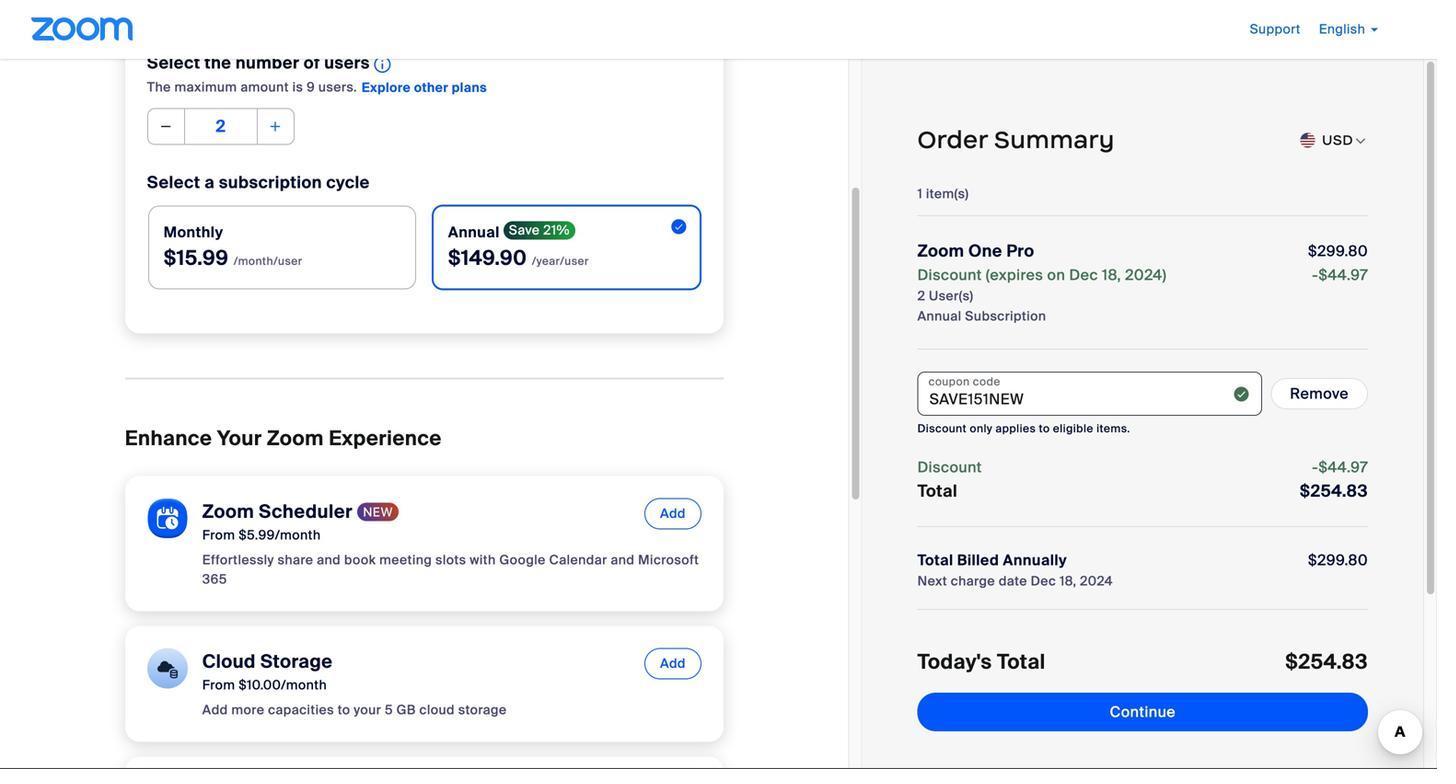 Task type: describe. For each thing, give the bounding box(es) containing it.
meeting
[[379, 552, 432, 569]]

annually
[[1003, 488, 1067, 508]]

the inside select the number of users application
[[205, 53, 231, 74]]

your inside your purchase may be subject to local taxes based on the billing information you provide. the final charge may be different than the amount shown here and will be displayed on your invoice.
[[918, 552, 946, 569]]

select the number of users
[[147, 53, 374, 74]]

add
[[202, 702, 228, 719]]

plans
[[452, 79, 487, 96]]

zoom one pro select the number of users 2 decrease image
[[158, 114, 174, 140]]

0 vertical spatial may
[[1013, 552, 1039, 569]]

21%
[[543, 222, 570, 239]]

1 vertical spatial zoom
[[267, 426, 324, 452]]

english
[[1319, 21, 1366, 38]]

zoom scheduler icon image
[[147, 499, 188, 539]]

storage inside cloud storage from $10.00/month
[[260, 650, 333, 674]]

information
[[918, 572, 991, 589]]

total for total
[[918, 418, 958, 440]]

effortlessly share and book meeting slots with google calendar and microsoft 365
[[202, 552, 699, 588]]

the inside the maximum amount is 9 users. explore other plans
[[147, 79, 171, 96]]

calendar
[[549, 552, 607, 569]]

gb
[[397, 702, 416, 719]]

user(s)
[[929, 266, 974, 283]]

microsoft
[[638, 552, 699, 569]]

show options image
[[1353, 134, 1368, 149]]

than
[[1288, 572, 1317, 589]]

the maximum amount is 9 users. explore other plans
[[147, 79, 487, 96]]

1 item(s)
[[918, 186, 969, 203]]

your purchase may be subject to local taxes based on the billing information you provide. the final charge may be different than the amount shown here and will be displayed on your invoice.
[[918, 552, 1341, 608]]

slots
[[436, 552, 466, 569]]

with
[[470, 552, 496, 569]]

final
[[1102, 572, 1130, 589]]

billed
[[957, 488, 999, 508]]

different
[[1231, 572, 1285, 589]]

0 horizontal spatial subscription
[[219, 172, 322, 193]]

is
[[292, 79, 303, 96]]

next
[[918, 511, 947, 528]]

0 horizontal spatial charge
[[951, 511, 995, 528]]

2024
[[1080, 511, 1113, 528]]

next charge date dec 18, 2024
[[918, 511, 1113, 528]]

save
[[509, 222, 540, 239]]

invoice.
[[1233, 591, 1281, 608]]

summary
[[994, 125, 1115, 155]]

$15.99
[[164, 245, 229, 272]]

more
[[231, 702, 265, 719]]

annual save 21% $149.90 /year/user
[[448, 222, 589, 272]]

cloud storage from $10.00/month
[[202, 650, 333, 694]]

0 horizontal spatial be
[[1042, 552, 1059, 569]]

select for $15.99
[[147, 172, 200, 193]]

from inside cloud storage from $10.00/month
[[202, 677, 235, 694]]

local
[[1129, 552, 1160, 569]]

$149.90
[[448, 245, 527, 272]]

other
[[414, 79, 448, 96]]

of
[[304, 53, 320, 74]]

to inside your purchase may be subject to local taxes based on the billing information you provide. the final charge may be different than the amount shown here and will be displayed on your invoice.
[[1113, 552, 1126, 569]]

1 from from the top
[[202, 527, 235, 544]]

1 vertical spatial cloud
[[419, 702, 455, 719]]

coupon code text field
[[918, 350, 1262, 394]]

add button for zoom scheduler
[[645, 499, 701, 530]]

taxes
[[1163, 552, 1198, 569]]

1 vertical spatial be
[[1211, 572, 1227, 589]]

effortlessly
[[202, 552, 274, 569]]

subscription inside 2 user(s) annual subscription
[[965, 286, 1046, 303]]

main content containing $15.99
[[0, 0, 862, 770]]

5
[[385, 702, 393, 719]]

usd
[[1322, 131, 1353, 149]]

0 horizontal spatial and
[[317, 552, 341, 569]]

add more capacities to your 5 gb cloud storage
[[202, 702, 507, 719]]

enhance your zoom experience
[[125, 426, 442, 452]]

google
[[499, 552, 546, 569]]

one
[[969, 241, 1003, 262]]

order summary
[[918, 125, 1115, 155]]

zoom scheduler
[[202, 500, 353, 524]]

$5.99/month
[[239, 527, 321, 544]]

annual inside annual save 21% $149.90 /year/user
[[448, 223, 500, 242]]

based
[[1201, 552, 1241, 569]]

total for total billed annually
[[918, 488, 954, 508]]

1 vertical spatial the
[[1264, 552, 1284, 569]]

add button for cloud storage
[[645, 649, 701, 680]]

subject
[[1062, 552, 1109, 569]]

book
[[344, 552, 376, 569]]

1 horizontal spatial storage
[[458, 702, 507, 719]]

monthly
[[164, 223, 223, 242]]

charge inside your purchase may be subject to local taxes based on the billing information you provide. the final charge may be different than the amount shown here and will be displayed on your invoice.
[[1133, 572, 1178, 589]]

2 vertical spatial the
[[1320, 572, 1341, 589]]

purchase
[[950, 552, 1009, 569]]

1 horizontal spatial on
[[1244, 552, 1260, 569]]

add for cloud storage
[[660, 656, 686, 673]]

select the number of users application
[[147, 51, 391, 77]]

dec
[[1031, 511, 1056, 528]]

annual inside 2 user(s) annual subscription
[[918, 286, 962, 303]]

0 horizontal spatial to
[[338, 702, 350, 719]]

maximum
[[174, 79, 237, 96]]

zoom one pro
[[918, 241, 1035, 262]]

shown
[[969, 591, 1010, 608]]

amount inside your purchase may be subject to local taxes based on the billing information you provide. the final charge may be different than the amount shown here and will be displayed on your invoice.
[[918, 591, 966, 608]]

explore
[[362, 79, 411, 96]]

continue
[[1110, 703, 1176, 722]]

a
[[205, 172, 215, 193]]

english link
[[1319, 21, 1378, 38]]

scheduler
[[259, 500, 353, 524]]

capacities
[[268, 702, 334, 719]]

cloud storage icon image
[[147, 649, 188, 689]]

usd button
[[1322, 126, 1353, 154]]

here
[[1014, 591, 1043, 608]]



Task type: vqa. For each thing, say whether or not it's contained in the screenshot.
BANNER at the top of page
no



Task type: locate. For each thing, give the bounding box(es) containing it.
your inside your purchase may be subject to local taxes based on the billing information you provide. the final charge may be different than the amount shown here and will be displayed on your invoice.
[[1202, 591, 1229, 608]]

zoom one billing cycle option group
[[147, 205, 701, 290]]

0 vertical spatial subscription
[[219, 172, 322, 193]]

0 horizontal spatial the
[[147, 79, 171, 96]]

0 vertical spatial your
[[217, 426, 262, 452]]

users.
[[318, 79, 357, 96]]

share
[[278, 552, 313, 569]]

1 add from the top
[[660, 505, 686, 522]]

$299.80 for annually
[[1308, 488, 1368, 508]]

9
[[307, 79, 315, 96]]

will
[[1073, 591, 1094, 608]]

order
[[918, 125, 988, 155]]

be down final
[[1098, 591, 1114, 608]]

1 vertical spatial add
[[660, 656, 686, 673]]

1 vertical spatial your
[[354, 702, 381, 719]]

be up provide.
[[1042, 552, 1059, 569]]

2 vertical spatial be
[[1098, 591, 1114, 608]]

2
[[918, 266, 926, 283]]

1 vertical spatial may
[[1181, 572, 1207, 589]]

zoom up user(s)
[[918, 241, 964, 262]]

item(s)
[[926, 186, 969, 203]]

1 horizontal spatial be
[[1098, 591, 1114, 608]]

0 vertical spatial cloud
[[202, 650, 256, 674]]

annual down user(s)
[[918, 286, 962, 303]]

your left 5
[[354, 702, 381, 719]]

0 vertical spatial your
[[1202, 591, 1229, 608]]

the
[[147, 79, 171, 96], [1075, 572, 1099, 589]]

/year/user
[[532, 254, 589, 268]]

and right calendar
[[611, 552, 635, 569]]

zoom logo image
[[31, 17, 133, 41]]

2 horizontal spatial the
[[1320, 572, 1341, 589]]

2 add button from the top
[[645, 649, 701, 680]]

0 horizontal spatial annual
[[448, 223, 500, 242]]

1 vertical spatial on
[[1182, 591, 1198, 608]]

charge
[[951, 511, 995, 528], [1133, 572, 1178, 589]]

on down taxes
[[1182, 591, 1198, 608]]

from up 'add'
[[202, 677, 235, 694]]

1 vertical spatial amount
[[918, 591, 966, 608]]

cycle
[[326, 172, 370, 193]]

0 vertical spatial the
[[147, 79, 171, 96]]

365
[[202, 571, 227, 588]]

2 vertical spatial $299.80
[[1285, 650, 1368, 676]]

0 vertical spatial add button
[[645, 499, 701, 530]]

1 total from the top
[[918, 418, 958, 440]]

0 vertical spatial on
[[1244, 552, 1260, 569]]

date
[[999, 511, 1027, 528]]

you
[[994, 572, 1017, 589]]

total billed annually
[[918, 488, 1067, 508]]

1 vertical spatial to
[[338, 702, 350, 719]]

2 add from the top
[[660, 656, 686, 673]]

amount down information
[[918, 591, 966, 608]]

1 vertical spatial add button
[[645, 649, 701, 680]]

to up final
[[1113, 552, 1126, 569]]

2 horizontal spatial be
[[1211, 572, 1227, 589]]

1
[[918, 186, 923, 203]]

subscription down 'pro'
[[965, 286, 1046, 303]]

zoom up from $5.99/month
[[202, 500, 254, 524]]

0 vertical spatial amount
[[241, 79, 289, 96]]

1 vertical spatial your
[[918, 552, 946, 569]]

cloud inside cloud storage from $10.00/month
[[202, 650, 256, 674]]

2 horizontal spatial and
[[1046, 591, 1070, 608]]

1 vertical spatial the
[[1075, 572, 1099, 589]]

storage
[[260, 650, 333, 674], [458, 702, 507, 719]]

0 horizontal spatial the
[[205, 53, 231, 74]]

0 horizontal spatial may
[[1013, 552, 1039, 569]]

zoom one pro Select the number of users text field
[[147, 108, 294, 145]]

your
[[1202, 591, 1229, 608], [354, 702, 381, 719]]

1 horizontal spatial charge
[[1133, 572, 1178, 589]]

select a subscription cycle
[[147, 172, 370, 193]]

displayed
[[1117, 591, 1179, 608]]

0 vertical spatial storage
[[260, 650, 333, 674]]

0 horizontal spatial your
[[217, 426, 262, 452]]

cloud right the gb
[[419, 702, 455, 719]]

1 horizontal spatial your
[[1202, 591, 1229, 608]]

0 vertical spatial zoom
[[918, 241, 964, 262]]

18,
[[1060, 511, 1077, 528]]

the down subject
[[1075, 572, 1099, 589]]

your inside main content
[[217, 426, 262, 452]]

the inside your purchase may be subject to local taxes based on the billing information you provide. the final charge may be different than the amount shown here and will be displayed on your invoice.
[[1075, 572, 1099, 589]]

select
[[147, 53, 200, 74], [147, 172, 200, 193]]

0 horizontal spatial cloud
[[202, 650, 256, 674]]

monthly $15.99 /month/user
[[164, 223, 302, 272]]

1 horizontal spatial the
[[1264, 552, 1284, 569]]

storage right the gb
[[458, 702, 507, 719]]

2 vertical spatial zoom
[[202, 500, 254, 524]]

charge down "billed"
[[951, 511, 995, 528]]

your down based
[[1202, 591, 1229, 608]]

add for zoom scheduler
[[660, 505, 686, 522]]

2 select from the top
[[147, 172, 200, 193]]

total up "billed"
[[918, 418, 958, 440]]

0 vertical spatial charge
[[951, 511, 995, 528]]

enhance
[[125, 426, 212, 452]]

charge up the displayed
[[1133, 572, 1178, 589]]

new image
[[357, 503, 399, 522]]

1 horizontal spatial cloud
[[419, 702, 455, 719]]

users
[[324, 53, 370, 74]]

2 horizontal spatial zoom
[[918, 241, 964, 262]]

and inside your purchase may be subject to local taxes based on the billing information you provide. the final charge may be different than the amount shown here and will be displayed on your invoice.
[[1046, 591, 1070, 608]]

be
[[1042, 552, 1059, 569], [1211, 572, 1227, 589], [1098, 591, 1114, 608]]

and left the book at left
[[317, 552, 341, 569]]

storage up $10.00/month
[[260, 650, 333, 674]]

from $5.99/month
[[202, 527, 321, 544]]

0 horizontal spatial your
[[354, 702, 381, 719]]

total up next
[[918, 488, 954, 508]]

annual
[[448, 223, 500, 242], [918, 286, 962, 303]]

support
[[1250, 21, 1301, 38]]

the up zoom one pro select the number of users 2 decrease image
[[147, 79, 171, 96]]

amount down select the number of users application
[[241, 79, 289, 96]]

may up you
[[1013, 552, 1039, 569]]

the
[[205, 53, 231, 74], [1264, 552, 1284, 569], [1320, 572, 1341, 589]]

today's
[[918, 650, 992, 676]]

continue button
[[918, 693, 1368, 732]]

be down based
[[1211, 572, 1227, 589]]

1 vertical spatial subscription
[[965, 286, 1046, 303]]

to right capacities
[[338, 702, 350, 719]]

0 horizontal spatial zoom
[[202, 500, 254, 524]]

zoom for scheduler
[[202, 500, 254, 524]]

1 horizontal spatial your
[[918, 552, 946, 569]]

1 vertical spatial from
[[202, 677, 235, 694]]

0 vertical spatial add
[[660, 505, 686, 522]]

the up maximum in the left top of the page
[[205, 53, 231, 74]]

provide.
[[1020, 572, 1071, 589]]

today's total
[[918, 650, 1046, 676]]

2 total from the top
[[918, 488, 954, 508]]

subscription
[[219, 172, 322, 193], [965, 286, 1046, 303]]

the right than
[[1320, 572, 1341, 589]]

0 vertical spatial annual
[[448, 223, 500, 242]]

0 vertical spatial total
[[918, 418, 958, 440]]

subscription down zoom one pro select the number of users 2 increase icon at the left
[[219, 172, 322, 193]]

1 horizontal spatial to
[[1113, 552, 1126, 569]]

select for maximum
[[147, 53, 200, 74]]

your right enhance
[[217, 426, 262, 452]]

2 from from the top
[[202, 677, 235, 694]]

add button
[[645, 499, 701, 530], [645, 649, 701, 680]]

pro
[[1007, 241, 1035, 262]]

1 horizontal spatial amount
[[918, 591, 966, 608]]

1 horizontal spatial and
[[611, 552, 635, 569]]

1 horizontal spatial the
[[1075, 572, 1099, 589]]

0 horizontal spatial amount
[[241, 79, 289, 96]]

billing
[[1288, 552, 1327, 569]]

support link
[[1250, 21, 1301, 38]]

1 horizontal spatial subscription
[[965, 286, 1046, 303]]

amount inside the maximum amount is 9 users. explore other plans
[[241, 79, 289, 96]]

the up different
[[1264, 552, 1284, 569]]

1 horizontal spatial may
[[1181, 572, 1207, 589]]

1 vertical spatial storage
[[458, 702, 507, 719]]

explore other plans button
[[362, 79, 487, 97]]

0 vertical spatial from
[[202, 527, 235, 544]]

on up different
[[1244, 552, 1260, 569]]

1 vertical spatial select
[[147, 172, 200, 193]]

zoom up 'scheduler'
[[267, 426, 324, 452]]

and
[[317, 552, 341, 569], [611, 552, 635, 569], [1046, 591, 1070, 608]]

1 vertical spatial $299.80
[[1308, 488, 1368, 508]]

$10.00/month
[[239, 677, 327, 694]]

0 vertical spatial to
[[1113, 552, 1126, 569]]

0 horizontal spatial storage
[[260, 650, 333, 674]]

0 vertical spatial the
[[205, 53, 231, 74]]

total
[[997, 650, 1046, 676]]

1 vertical spatial total
[[918, 488, 954, 508]]

and down provide.
[[1046, 591, 1070, 608]]

0 horizontal spatial on
[[1182, 591, 1198, 608]]

2 user(s) annual subscription
[[918, 266, 1046, 303]]

$299.80 for pro
[[1308, 242, 1368, 261]]

to
[[1113, 552, 1126, 569], [338, 702, 350, 719]]

main content
[[0, 0, 862, 770]]

0 vertical spatial $299.80
[[1308, 242, 1368, 261]]

may down taxes
[[1181, 572, 1207, 589]]

cloud
[[202, 650, 256, 674], [419, 702, 455, 719]]

from up "effortlessly"
[[202, 527, 235, 544]]

add
[[660, 505, 686, 522], [660, 656, 686, 673]]

number
[[236, 53, 300, 74]]

on
[[1244, 552, 1260, 569], [1182, 591, 1198, 608]]

secure trust image
[[1069, 665, 1217, 718]]

1 add button from the top
[[645, 499, 701, 530]]

0 vertical spatial select
[[147, 53, 200, 74]]

0 vertical spatial be
[[1042, 552, 1059, 569]]

1 vertical spatial annual
[[918, 286, 962, 303]]

select left a
[[147, 172, 200, 193]]

select up maximum in the left top of the page
[[147, 53, 200, 74]]

select inside application
[[147, 53, 200, 74]]

1 horizontal spatial zoom
[[267, 426, 324, 452]]

/month/user
[[234, 254, 302, 268]]

amount
[[241, 79, 289, 96], [918, 591, 966, 608]]

annual up $149.90
[[448, 223, 500, 242]]

zoom one pro select the number of users 2 increase image
[[268, 114, 283, 140]]

experience
[[329, 426, 442, 452]]

1 select from the top
[[147, 53, 200, 74]]

1 horizontal spatial annual
[[918, 286, 962, 303]]

1 vertical spatial charge
[[1133, 572, 1178, 589]]

zoom for one
[[918, 241, 964, 262]]

your up information
[[918, 552, 946, 569]]

cloud up 'add'
[[202, 650, 256, 674]]



